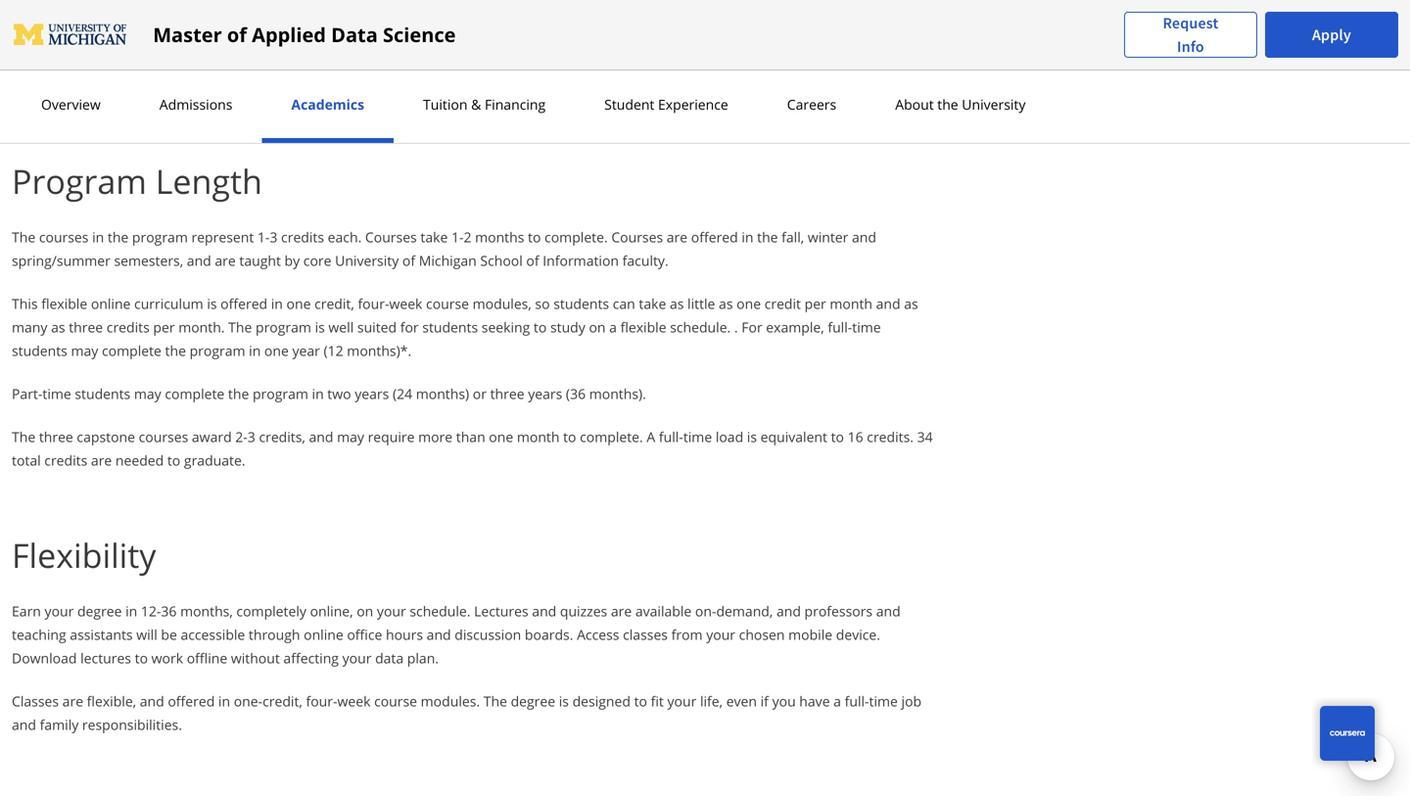 Task type: locate. For each thing, give the bounding box(es) containing it.
offered inside this flexible online curriculum is offered in one credit, four-week course modules, so students can take as little as one credit per month and as many as three credits per month. the program is well suited for students seeking to study on a flexible schedule. . for example, full-time students may complete the program in one year (12 months)*.
[[221, 294, 267, 313]]

will left be
[[136, 625, 157, 644]]

courses right the each.
[[365, 228, 417, 246]]

0 horizontal spatial this
[[12, 294, 38, 313]]

to right months
[[528, 228, 541, 246]]

0 vertical spatial 3
[[270, 228, 278, 246]]

many
[[12, 318, 47, 336]]

1 horizontal spatial years
[[528, 384, 562, 403]]

1 horizontal spatial university
[[962, 95, 1026, 114]]

the up 'total'
[[12, 427, 35, 446]]

online
[[91, 294, 131, 313], [304, 625, 343, 644]]

week down affecting
[[337, 692, 371, 710]]

schedule. down "little"
[[670, 318, 731, 336]]

0 horizontal spatial offered
[[168, 692, 215, 710]]

the
[[12, 228, 35, 246], [228, 318, 252, 336], [12, 427, 35, 446], [484, 692, 507, 710]]

admissions
[[159, 95, 233, 114]]

on inside this flexible online curriculum is offered in one credit, four-week course modules, so students can take as little as one credit per month and as many as three credits per month. the program is well suited for students seeking to study on a flexible schedule. . for example, full-time students may complete the program in one year (12 months)*.
[[589, 318, 606, 336]]

course for this
[[423, 30, 466, 48]]

credits.
[[867, 427, 914, 446]]

0 vertical spatial will
[[573, 53, 594, 72]]

spring/summer
[[12, 251, 110, 270]]

the up sequences) at left
[[172, 30, 193, 48]]

&
[[471, 95, 481, 114]]

to left the fit
[[634, 692, 647, 710]]

0 vertical spatial month
[[830, 294, 873, 313]]

0 vertical spatial per
[[805, 294, 826, 313]]

1- up michigan
[[451, 228, 464, 246]]

2 vertical spatial credits
[[44, 451, 87, 470]]

0 horizontal spatial per
[[153, 318, 175, 336]]

in inside earn your degree in 12-36 months, completely online, on your schedule. lectures and quizzes are available on-demand, and professors and teaching assistants will be accessible through online office hours and discussion boards. access classes from your chosen mobile device. download lectures to work offline without affecting your data plan.
[[125, 602, 137, 620]]

in up spring/summer
[[92, 228, 104, 246]]

0 vertical spatial through
[[877, 53, 929, 72]]

time right "example," on the right top of the page
[[852, 318, 881, 336]]

your right the fit
[[667, 692, 697, 710]]

chosen
[[739, 625, 785, 644]]

your up teaching
[[45, 602, 74, 620]]

full- inside classes are flexible, and offered in one-credit, four-week course modules. the degree is designed to fit your life, even if you have a full-time job and family responsibilities.
[[845, 692, 869, 710]]

length
[[155, 158, 262, 204]]

(12
[[324, 341, 343, 360]]

0 horizontal spatial schedule.
[[410, 602, 471, 620]]

analytics
[[414, 53, 469, 72]]

1 vertical spatial through
[[249, 625, 300, 644]]

1 vertical spatial credit,
[[263, 692, 302, 710]]

courses up spring/summer
[[39, 228, 89, 246]]

per down curriculum
[[153, 318, 175, 336]]

course down plan.
[[374, 692, 417, 710]]

years
[[355, 384, 389, 403], [528, 384, 562, 403]]

discussion
[[455, 625, 521, 644]]

take inside "the courses in the program represent 1-3 credits each. courses take 1-2 months to complete. courses are offered in the fall, winter and spring/summer semesters, and are taught by core university of michigan school of information faculty."
[[420, 228, 448, 246]]

learn
[[598, 53, 631, 72]]

1 horizontal spatial through
[[877, 53, 929, 72]]

is up the month.
[[207, 294, 217, 313]]

four- up 'suited'
[[358, 294, 389, 313]]

time inside the three capstone courses award 2-3 credits, and may require more than one month to complete.  a full-time load is equivalent to 16 credits. 34 total credits are needed to graduate.
[[683, 427, 712, 446]]

months
[[475, 228, 524, 246]]

2
[[464, 228, 471, 246]]

basic up type at the top of page
[[793, 30, 825, 48]]

16
[[848, 427, 863, 446]]

take right can
[[639, 294, 666, 313]]

time
[[852, 318, 881, 336], [42, 384, 71, 403], [683, 427, 712, 446], [869, 692, 898, 710]]

courses up faculty. at left
[[611, 228, 663, 246]]

i
[[93, 30, 96, 48]]

offered inside classes are flexible, and offered in one-credit, four-week course modules. the degree is designed to fit your life, even if you have a full-time job and family responsibilities.
[[168, 692, 215, 710]]

0 vertical spatial this
[[393, 30, 419, 48]]

years left (36
[[528, 384, 562, 403]]

1 vertical spatial how
[[634, 53, 662, 72]]

1 horizontal spatial will
[[573, 53, 594, 72]]

teaching
[[12, 625, 66, 644]]

course up analytics
[[423, 30, 466, 48]]

month right than
[[517, 427, 560, 446]]

credit,
[[314, 294, 354, 313], [263, 692, 302, 710]]

0 vertical spatial degree
[[77, 602, 122, 620]]

the down the month.
[[165, 341, 186, 360]]

one right than
[[489, 427, 513, 446]]

0 horizontal spatial courses
[[365, 228, 417, 246]]

the right modules.
[[484, 692, 507, 710]]

1 horizontal spatial basic
[[793, 30, 825, 48]]

data
[[310, 30, 338, 48], [829, 30, 857, 48], [845, 53, 874, 72], [375, 649, 404, 667]]

0 horizontal spatial week
[[337, 692, 371, 710]]

complete. for courses
[[545, 228, 608, 246]]

are down the capstone
[[91, 451, 112, 470]]

offered
[[691, 228, 738, 246], [221, 294, 267, 313], [168, 692, 215, 710]]

week up for
[[389, 294, 422, 313]]

as inside data mining i introduces the basic concepts of data mining. this course covers how to represent real world information as basic data types (itemsets, matrices, and sequences) that facilitate downstream analytics tasks. students will learn how to characterize each type of data through pattern extraction and similarity measures.
[[775, 30, 789, 48]]

1 horizontal spatial four-
[[358, 294, 389, 313]]

0 horizontal spatial will
[[136, 625, 157, 644]]

three up 'total'
[[39, 427, 73, 446]]

0 horizontal spatial 3
[[248, 427, 255, 446]]

1- up taught
[[257, 228, 270, 246]]

courses
[[39, 228, 89, 246], [139, 427, 188, 446]]

of
[[227, 21, 247, 48], [293, 30, 306, 48], [829, 53, 841, 72], [402, 251, 415, 270], [526, 251, 539, 270]]

by
[[285, 251, 300, 270]]

month inside this flexible online curriculum is offered in one credit, four-week course modules, so students can take as little as one credit per month and as many as three credits per month. the program is well suited for students seeking to study on a flexible schedule. . for example, full-time students may complete the program in one year (12 months)*.
[[830, 294, 873, 313]]

as
[[775, 30, 789, 48], [670, 294, 684, 313], [719, 294, 733, 313], [904, 294, 918, 313], [51, 318, 65, 336]]

(itemsets,
[[12, 53, 74, 72]]

offered down offline
[[168, 692, 215, 710]]

0 vertical spatial credit,
[[314, 294, 354, 313]]

winter
[[808, 228, 848, 246]]

through down types
[[877, 53, 929, 72]]

0 vertical spatial take
[[420, 228, 448, 246]]

1 horizontal spatial month
[[830, 294, 873, 313]]

is right load
[[747, 427, 757, 446]]

1 vertical spatial course
[[426, 294, 469, 313]]

data up (itemsets,
[[12, 30, 42, 48]]

offered inside "the courses in the program represent 1-3 credits each. courses take 1-2 months to complete. courses are offered in the fall, winter and spring/summer semesters, and are taught by core university of michigan school of information faculty."
[[691, 228, 738, 246]]

1 vertical spatial complete
[[165, 384, 225, 403]]

1 vertical spatial 3
[[248, 427, 255, 446]]

2 horizontal spatial offered
[[691, 228, 738, 246]]

1 horizontal spatial week
[[389, 294, 422, 313]]

tuition & financing link
[[417, 95, 552, 114]]

offered down taught
[[221, 294, 267, 313]]

0 horizontal spatial 1-
[[257, 228, 270, 246]]

of up that
[[227, 21, 247, 48]]

0 horizontal spatial basic
[[196, 30, 229, 48]]

university
[[962, 95, 1026, 114], [335, 251, 399, 270]]

1 vertical spatial a
[[834, 692, 841, 710]]

0 vertical spatial course
[[423, 30, 466, 48]]

information
[[543, 251, 619, 270]]

apply button
[[1265, 12, 1398, 58]]

1 horizontal spatial schedule.
[[670, 318, 731, 336]]

each.
[[328, 228, 362, 246]]

data up facilitate
[[310, 30, 338, 48]]

program up semesters,
[[132, 228, 188, 246]]

online down online,
[[304, 625, 343, 644]]

complete down curriculum
[[102, 341, 162, 360]]

1 horizontal spatial per
[[805, 294, 826, 313]]

3
[[270, 228, 278, 246], [248, 427, 255, 446]]

schedule. inside earn your degree in 12-36 months, completely online, on your schedule. lectures and quizzes are available on-demand, and professors and teaching assistants will be accessible through online office hours and discussion boards. access classes from your chosen mobile device. download lectures to work offline without affecting your data plan.
[[410, 602, 471, 620]]

this flexible online curriculum is offered in one credit, four-week course modules, so students can take as little as one credit per month and as many as three credits per month. the program is well suited for students seeking to study on a flexible schedule. . for example, full-time students may complete the program in one year (12 months)*.
[[12, 294, 918, 360]]

1 vertical spatial courses
[[139, 427, 188, 446]]

1 horizontal spatial 1-
[[451, 228, 464, 246]]

0 horizontal spatial courses
[[39, 228, 89, 246]]

1 vertical spatial schedule.
[[410, 602, 471, 620]]

1 horizontal spatial courses
[[611, 228, 663, 246]]

lectures
[[80, 649, 131, 667]]

2-
[[235, 427, 248, 446]]

data down hours
[[375, 649, 404, 667]]

1 vertical spatial complete.
[[580, 427, 643, 446]]

to inside "the courses in the program represent 1-3 credits each. courses take 1-2 months to complete. courses are offered in the fall, winter and spring/summer semesters, and are taught by core university of michigan school of information faculty."
[[528, 228, 541, 246]]

0 vertical spatial full-
[[828, 318, 852, 336]]

1 horizontal spatial flexible
[[620, 318, 666, 336]]

designed
[[572, 692, 631, 710]]

0 horizontal spatial a
[[609, 318, 617, 336]]

data inside earn your degree in 12-36 months, completely online, on your schedule. lectures and quizzes are available on-demand, and professors and teaching assistants will be accessible through online office hours and discussion boards. access classes from your chosen mobile device. download lectures to work offline without affecting your data plan.
[[375, 649, 404, 667]]

data left types
[[829, 30, 857, 48]]

represent up taught
[[191, 228, 254, 246]]

this inside data mining i introduces the basic concepts of data mining. this course covers how to represent real world information as basic data types (itemsets, matrices, and sequences) that facilitate downstream analytics tasks. students will learn how to characterize each type of data through pattern extraction and similarity measures.
[[393, 30, 419, 48]]

0 vertical spatial a
[[609, 318, 617, 336]]

complete. up "information"
[[545, 228, 608, 246]]

1 years from the left
[[355, 384, 389, 403]]

complete. left a
[[580, 427, 643, 446]]

2 vertical spatial three
[[39, 427, 73, 446]]

1 horizontal spatial credits
[[107, 318, 150, 336]]

careers link
[[781, 95, 842, 114]]

0 horizontal spatial four-
[[306, 692, 337, 710]]

1 horizontal spatial this
[[393, 30, 419, 48]]

credits down curriculum
[[107, 318, 150, 336]]

this right the 'mining.'
[[393, 30, 419, 48]]

seeking
[[482, 318, 530, 336]]

0 vertical spatial credits
[[281, 228, 324, 246]]

1 vertical spatial credits
[[107, 318, 150, 336]]

course inside this flexible online curriculum is offered in one credit, four-week course modules, so students can take as little as one credit per month and as many as three credits per month. the program is well suited for students seeking to study on a flexible schedule. . for example, full-time students may complete the program in one year (12 months)*.
[[426, 294, 469, 313]]

0 horizontal spatial through
[[249, 625, 300, 644]]

may inside this flexible online curriculum is offered in one credit, four-week course modules, so students can take as little as one credit per month and as many as three credits per month. the program is well suited for students seeking to study on a flexible schedule. . for example, full-time students may complete the program in one year (12 months)*.
[[71, 341, 98, 360]]

1 vertical spatial take
[[639, 294, 666, 313]]

of right type at the top of page
[[829, 53, 841, 72]]

1 vertical spatial online
[[304, 625, 343, 644]]

0 vertical spatial schedule.
[[670, 318, 731, 336]]

1 horizontal spatial may
[[134, 384, 161, 403]]

complete. inside "the courses in the program represent 1-3 credits each. courses take 1-2 months to complete. courses are offered in the fall, winter and spring/summer semesters, and are taught by core university of michigan school of information faculty."
[[545, 228, 608, 246]]

0 vertical spatial week
[[389, 294, 422, 313]]

can
[[613, 294, 635, 313]]

3 inside "the courses in the program represent 1-3 credits each. courses take 1-2 months to complete. courses are offered in the fall, winter and spring/summer semesters, and are taught by core university of michigan school of information faculty."
[[270, 228, 278, 246]]

is inside the three capstone courses award 2-3 credits, and may require more than one month to complete.  a full-time load is equivalent to 16 credits. 34 total credits are needed to graduate.
[[747, 427, 757, 446]]

on
[[589, 318, 606, 336], [357, 602, 373, 620]]

1 horizontal spatial credit,
[[314, 294, 354, 313]]

2 horizontal spatial credits
[[281, 228, 324, 246]]

university of michigan image
[[12, 19, 129, 50]]

the right the month.
[[228, 318, 252, 336]]

fall,
[[782, 228, 804, 246]]

the inside this flexible online curriculum is offered in one credit, four-week course modules, so students can take as little as one credit per month and as many as three credits per month. the program is well suited for students seeking to study on a flexible schedule. . for example, full-time students may complete the program in one year (12 months)*.
[[165, 341, 186, 360]]

0 horizontal spatial month
[[517, 427, 560, 446]]

credit
[[765, 294, 801, 313]]

this inside this flexible online curriculum is offered in one credit, four-week course modules, so students can take as little as one credit per month and as many as three credits per month. the program is well suited for students seeking to study on a flexible schedule. . for example, full-time students may complete the program in one year (12 months)*.
[[12, 294, 38, 313]]

1 vertical spatial will
[[136, 625, 157, 644]]

data mining i introduces the basic concepts of data mining. this course covers how to represent real world information as basic data types (itemsets, matrices, and sequences) that facilitate downstream analytics tasks. students will learn how to characterize each type of data through pattern extraction and similarity measures.
[[12, 30, 929, 95]]

1 courses from the left
[[365, 228, 417, 246]]

0 vertical spatial represent
[[562, 30, 624, 48]]

.
[[734, 318, 738, 336]]

this up many
[[12, 294, 38, 313]]

0 horizontal spatial may
[[71, 341, 98, 360]]

through down completely
[[249, 625, 300, 644]]

earn your degree in 12-36 months, completely online, on your schedule. lectures and quizzes are available on-demand, and professors and teaching assistants will be accessible through online office hours and discussion boards. access classes from your chosen mobile device. download lectures to work offline without affecting your data plan.
[[12, 602, 901, 667]]

flexible down can
[[620, 318, 666, 336]]

careers
[[787, 95, 837, 114]]

world
[[656, 30, 692, 48]]

is
[[207, 294, 217, 313], [315, 318, 325, 336], [747, 427, 757, 446], [559, 692, 569, 710]]

0 horizontal spatial years
[[355, 384, 389, 403]]

credits up by at the left of page
[[281, 228, 324, 246]]

are inside the three capstone courses award 2-3 credits, and may require more than one month to complete.  a full-time load is equivalent to 16 credits. 34 total credits are needed to graduate.
[[91, 451, 112, 470]]

plan.
[[407, 649, 439, 667]]

access
[[577, 625, 619, 644]]

data down types
[[845, 53, 874, 72]]

take up michigan
[[420, 228, 448, 246]]

michigan
[[419, 251, 477, 270]]

a
[[647, 427, 655, 446]]

four- inside classes are flexible, and offered in one-credit, four-week course modules. the degree is designed to fit your life, even if you have a full-time job and family responsibilities.
[[306, 692, 337, 710]]

measures.
[[220, 77, 287, 95]]

students right for
[[422, 318, 478, 336]]

represent up learn on the left top
[[562, 30, 624, 48]]

that
[[243, 53, 268, 72]]

little
[[688, 294, 715, 313]]

course inside data mining i introduces the basic concepts of data mining. this course covers how to represent real world information as basic data types (itemsets, matrices, and sequences) that facilitate downstream analytics tasks. students will learn how to characterize each type of data through pattern extraction and similarity measures.
[[423, 30, 466, 48]]

the up spring/summer
[[12, 228, 35, 246]]

2 vertical spatial full-
[[845, 692, 869, 710]]

0 vertical spatial four-
[[358, 294, 389, 313]]

mining.
[[342, 30, 389, 48]]

part-
[[12, 384, 42, 403]]

1 vertical spatial flexible
[[620, 318, 666, 336]]

0 vertical spatial may
[[71, 341, 98, 360]]

complete inside this flexible online curriculum is offered in one credit, four-week course modules, so students can take as little as one credit per month and as many as three credits per month. the program is well suited for students seeking to study on a flexible schedule. . for example, full-time students may complete the program in one year (12 months)*.
[[102, 341, 162, 360]]

the inside classes are flexible, and offered in one-credit, four-week course modules. the degree is designed to fit your life, even if you have a full-time job and family responsibilities.
[[484, 692, 507, 710]]

of right school
[[526, 251, 539, 270]]

sequences)
[[167, 53, 239, 72]]

0 vertical spatial how
[[514, 30, 542, 48]]

1 vertical spatial this
[[12, 294, 38, 313]]

fit
[[651, 692, 664, 710]]

complete. for a
[[580, 427, 643, 446]]

1 horizontal spatial offered
[[221, 294, 267, 313]]

students up study
[[553, 294, 609, 313]]

0 vertical spatial flexible
[[41, 294, 87, 313]]

full- right "example," on the right top of the page
[[828, 318, 852, 336]]

week
[[389, 294, 422, 313], [337, 692, 371, 710]]

0 vertical spatial online
[[91, 294, 131, 313]]

1 vertical spatial offered
[[221, 294, 267, 313]]

are up access
[[611, 602, 632, 620]]

0 vertical spatial courses
[[39, 228, 89, 246]]

2 1- from the left
[[451, 228, 464, 246]]

credit, down without
[[263, 692, 302, 710]]

a inside classes are flexible, and offered in one-credit, four-week course modules. the degree is designed to fit your life, even if you have a full-time job and family responsibilities.
[[834, 692, 841, 710]]

will inside earn your degree in 12-36 months, completely online, on your schedule. lectures and quizzes are available on-demand, and professors and teaching assistants will be accessible through online office hours and discussion boards. access classes from your chosen mobile device. download lectures to work offline without affecting your data plan.
[[136, 625, 157, 644]]

month.
[[178, 318, 225, 336]]

a
[[609, 318, 617, 336], [834, 692, 841, 710]]

1 horizontal spatial online
[[304, 625, 343, 644]]

2 vertical spatial course
[[374, 692, 417, 710]]

are up family
[[62, 692, 83, 710]]

0 horizontal spatial online
[[91, 294, 131, 313]]

covers
[[469, 30, 511, 48]]

about the university
[[895, 95, 1026, 114]]

2 courses from the left
[[611, 228, 663, 246]]

classes are flexible, and offered in one-credit, four-week course modules. the degree is designed to fit your life, even if you have a full-time job and family responsibilities.
[[12, 692, 922, 734]]

credits inside "the courses in the program represent 1-3 credits each. courses take 1-2 months to complete. courses are offered in the fall, winter and spring/summer semesters, and are taught by core university of michigan school of information faculty."
[[281, 228, 324, 246]]

3 left credits,
[[248, 427, 255, 446]]

curriculum
[[134, 294, 203, 313]]

complete. inside the three capstone courses award 2-3 credits, and may require more than one month to complete.  a full-time load is equivalent to 16 credits. 34 total credits are needed to graduate.
[[580, 427, 643, 446]]

have
[[799, 692, 830, 710]]

1 horizontal spatial degree
[[511, 692, 555, 710]]

three inside this flexible online curriculum is offered in one credit, four-week course modules, so students can take as little as one credit per month and as many as three credits per month. the program is well suited for students seeking to study on a flexible schedule. . for example, full-time students may complete the program in one year (12 months)*.
[[69, 318, 103, 336]]

1 horizontal spatial on
[[589, 318, 606, 336]]

program
[[132, 228, 188, 246], [256, 318, 311, 336], [190, 341, 245, 360], [253, 384, 308, 403]]

1 horizontal spatial take
[[639, 294, 666, 313]]

courses
[[365, 228, 417, 246], [611, 228, 663, 246]]

0 horizontal spatial on
[[357, 602, 373, 620]]

download
[[12, 649, 77, 667]]

will left learn on the left top
[[573, 53, 594, 72]]

course down michigan
[[426, 294, 469, 313]]

to left work
[[135, 649, 148, 667]]

time left 'job'
[[869, 692, 898, 710]]

degree left designed
[[511, 692, 555, 710]]

and
[[139, 53, 164, 72], [131, 77, 155, 95], [852, 228, 876, 246], [187, 251, 211, 270], [876, 294, 901, 313], [309, 427, 333, 446], [532, 602, 556, 620], [777, 602, 801, 620], [876, 602, 901, 620], [427, 625, 451, 644], [140, 692, 164, 710], [12, 715, 36, 734]]

basic up sequences) at left
[[196, 30, 229, 48]]

0 horizontal spatial complete
[[102, 341, 162, 360]]

offered up "little"
[[691, 228, 738, 246]]

is left designed
[[559, 692, 569, 710]]

2 horizontal spatial may
[[337, 427, 364, 446]]

credit, inside classes are flexible, and offered in one-credit, four-week course modules. the degree is designed to fit your life, even if you have a full-time job and family responsibilities.
[[263, 692, 302, 710]]

credits right 'total'
[[44, 451, 87, 470]]

than
[[456, 427, 485, 446]]

semesters,
[[114, 251, 183, 270]]

0 horizontal spatial how
[[514, 30, 542, 48]]

full-
[[828, 318, 852, 336], [659, 427, 683, 446], [845, 692, 869, 710]]

1 horizontal spatial data
[[331, 21, 378, 48]]

how down real
[[634, 53, 662, 72]]

suited
[[357, 318, 397, 336]]

the three capstone courses award 2-3 credits, and may require more than one month to complete.  a full-time load is equivalent to 16 credits. 34 total credits are needed to graduate.
[[12, 427, 933, 470]]

degree inside classes are flexible, and offered in one-credit, four-week course modules. the degree is designed to fit your life, even if you have a full-time job and family responsibilities.
[[511, 692, 555, 710]]

0 horizontal spatial take
[[420, 228, 448, 246]]

through inside earn your degree in 12-36 months, completely online, on your schedule. lectures and quizzes are available on-demand, and professors and teaching assistants will be accessible through online office hours and discussion boards. access classes from your chosen mobile device. download lectures to work offline without affecting your data plan.
[[249, 625, 300, 644]]

week inside this flexible online curriculum is offered in one credit, four-week course modules, so students can take as little as one credit per month and as many as three credits per month. the program is well suited for students seeking to study on a flexible schedule. . for example, full-time students may complete the program in one year (12 months)*.
[[389, 294, 422, 313]]

1 horizontal spatial courses
[[139, 427, 188, 446]]

data up the downstream
[[331, 21, 378, 48]]

schedule. up hours
[[410, 602, 471, 620]]

students down many
[[12, 341, 67, 360]]

0 horizontal spatial credit,
[[263, 692, 302, 710]]

0 vertical spatial offered
[[691, 228, 738, 246]]

one-
[[234, 692, 263, 710]]

2 vertical spatial may
[[337, 427, 364, 446]]

credit, up well
[[314, 294, 354, 313]]

time inside this flexible online curriculum is offered in one credit, four-week course modules, so students can take as little as one credit per month and as many as three credits per month. the program is well suited for students seeking to study on a flexible schedule. . for example, full-time students may complete the program in one year (12 months)*.
[[852, 318, 881, 336]]

quizzes
[[560, 602, 607, 620]]



Task type: describe. For each thing, give the bounding box(es) containing it.
34
[[917, 427, 933, 446]]

hours
[[386, 625, 423, 644]]

may inside the three capstone courses award 2-3 credits, and may require more than one month to complete.  a full-time load is equivalent to 16 credits. 34 total credits are needed to graduate.
[[337, 427, 364, 446]]

without
[[231, 649, 280, 667]]

well
[[328, 318, 354, 336]]

type
[[797, 53, 825, 72]]

of up facilitate
[[293, 30, 306, 48]]

program down the month.
[[190, 341, 245, 360]]

program inside "the courses in the program represent 1-3 credits each. courses take 1-2 months to complete. courses are offered in the fall, winter and spring/summer semesters, and are taught by core university of michigan school of information faculty."
[[132, 228, 188, 246]]

accessible
[[181, 625, 245, 644]]

month inside the three capstone courses award 2-3 credits, and may require more than one month to complete.  a full-time load is equivalent to 16 credits. 34 total credits are needed to graduate.
[[517, 427, 560, 446]]

time inside classes are flexible, and offered in one-credit, four-week course modules. the degree is designed to fit your life, even if you have a full-time job and family responsibilities.
[[869, 692, 898, 710]]

months)*.
[[347, 341, 411, 360]]

load
[[716, 427, 743, 446]]

professors
[[805, 602, 873, 620]]

credits inside the three capstone courses award 2-3 credits, and may require more than one month to complete.  a full-time load is equivalent to 16 credits. 34 total credits are needed to graduate.
[[44, 451, 87, 470]]

school
[[480, 251, 523, 270]]

info
[[1177, 37, 1204, 56]]

will inside data mining i introduces the basic concepts of data mining. this course covers how to represent real world information as basic data types (itemsets, matrices, and sequences) that facilitate downstream analytics tasks. students will learn how to characterize each type of data through pattern extraction and similarity measures.
[[573, 53, 594, 72]]

to down (36
[[563, 427, 576, 446]]

are inside earn your degree in 12-36 months, completely online, on your schedule. lectures and quizzes are available on-demand, and professors and teaching assistants will be accessible through online office hours and discussion boards. access classes from your chosen mobile device. download lectures to work offline without affecting your data plan.
[[611, 602, 632, 620]]

classes
[[623, 625, 668, 644]]

online,
[[310, 602, 353, 620]]

concepts
[[232, 30, 290, 48]]

offline
[[187, 649, 227, 667]]

mining
[[45, 30, 89, 48]]

demand,
[[716, 602, 773, 620]]

and inside the three capstone courses award 2-3 credits, and may require more than one month to complete.  a full-time load is equivalent to 16 credits. 34 total credits are needed to graduate.
[[309, 427, 333, 446]]

boards.
[[525, 625, 573, 644]]

0 horizontal spatial flexible
[[41, 294, 87, 313]]

to inside classes are flexible, and offered in one-credit, four-week course modules. the degree is designed to fit your life, even if you have a full-time job and family responsibilities.
[[634, 692, 647, 710]]

science
[[383, 21, 456, 48]]

the up "2-"
[[228, 384, 249, 403]]

1 vertical spatial three
[[490, 384, 524, 403]]

your down office at the left
[[342, 649, 372, 667]]

earn
[[12, 602, 41, 620]]

months,
[[180, 602, 233, 620]]

student experience
[[604, 95, 728, 114]]

tuition
[[423, 95, 468, 114]]

2 basic from the left
[[793, 30, 825, 48]]

courses inside the three capstone courses award 2-3 credits, and may require more than one month to complete.  a full-time load is equivalent to 16 credits. 34 total credits are needed to graduate.
[[139, 427, 188, 446]]

to left 16
[[831, 427, 844, 446]]

are up faculty. at left
[[667, 228, 688, 246]]

the courses in the program represent 1-3 credits each. courses take 1-2 months to complete. courses are offered in the fall, winter and spring/summer semesters, and are taught by core university of michigan school of information faculty.
[[12, 228, 876, 270]]

through inside data mining i introduces the basic concepts of data mining. this course covers how to represent real world information as basic data types (itemsets, matrices, and sequences) that facilitate downstream analytics tasks. students will learn how to characterize each type of data through pattern extraction and similarity measures.
[[877, 53, 929, 72]]

downstream
[[330, 53, 410, 72]]

four- inside this flexible online curriculum is offered in one credit, four-week course modules, so students can take as little as one credit per month and as many as three credits per month. the program is well suited for students seeking to study on a flexible schedule. . for example, full-time students may complete the program in one year (12 months)*.
[[358, 294, 389, 313]]

data inside data mining i introduces the basic concepts of data mining. this course covers how to represent real world information as basic data types (itemsets, matrices, and sequences) that facilitate downstream analytics tasks. students will learn how to characterize each type of data through pattern extraction and similarity measures.
[[12, 30, 42, 48]]

the inside the three capstone courses award 2-3 credits, and may require more than one month to complete.  a full-time load is equivalent to 16 credits. 34 total credits are needed to graduate.
[[12, 427, 35, 446]]

request info
[[1163, 13, 1219, 56]]

the inside data mining i introduces the basic concepts of data mining. this course covers how to represent real world information as basic data types (itemsets, matrices, and sequences) that facilitate downstream analytics tasks. students will learn how to characterize each type of data through pattern extraction and similarity measures.
[[172, 30, 193, 48]]

program up credits,
[[253, 384, 308, 403]]

to right needed on the left bottom of the page
[[167, 451, 180, 470]]

responsibilities.
[[82, 715, 182, 734]]

applied
[[252, 21, 326, 48]]

the left fall,
[[757, 228, 778, 246]]

course inside classes are flexible, and offered in one-credit, four-week course modules. the degree is designed to fit your life, even if you have a full-time job and family responsibilities.
[[374, 692, 417, 710]]

master of applied data science
[[153, 21, 456, 48]]

classes
[[12, 692, 59, 710]]

week inside classes are flexible, and offered in one-credit, four-week course modules. the degree is designed to fit your life, even if you have a full-time job and family responsibilities.
[[337, 692, 371, 710]]

university inside "the courses in the program represent 1-3 credits each. courses take 1-2 months to complete. courses are offered in the fall, winter and spring/summer semesters, and are taught by core university of michigan school of information faculty."
[[335, 251, 399, 270]]

even
[[726, 692, 757, 710]]

admissions link
[[154, 95, 238, 114]]

one inside the three capstone courses award 2-3 credits, and may require more than one month to complete.  a full-time load is equivalent to 16 credits. 34 total credits are needed to graduate.
[[489, 427, 513, 446]]

students up the capstone
[[75, 384, 130, 403]]

academics link
[[285, 95, 370, 114]]

similarity
[[159, 77, 217, 95]]

time down many
[[42, 384, 71, 403]]

in left two
[[312, 384, 324, 403]]

available
[[635, 602, 692, 620]]

to up "students"
[[545, 30, 558, 48]]

two
[[327, 384, 351, 403]]

three inside the three capstone courses award 2-3 credits, and may require more than one month to complete.  a full-time load is equivalent to 16 credits. 34 total credits are needed to graduate.
[[39, 427, 73, 446]]

to down world
[[665, 53, 678, 72]]

0 vertical spatial university
[[962, 95, 1026, 114]]

program up year
[[256, 318, 311, 336]]

credit, inside this flexible online curriculum is offered in one credit, four-week course modules, so students can take as little as one credit per month and as many as three credits per month. the program is well suited for students seeking to study on a flexible schedule. . for example, full-time students may complete the program in one year (12 months)*.
[[314, 294, 354, 313]]

1 horizontal spatial complete
[[165, 384, 225, 403]]

overview
[[41, 95, 101, 114]]

needed
[[115, 451, 164, 470]]

1 horizontal spatial how
[[634, 53, 662, 72]]

program length
[[12, 158, 262, 204]]

take inside this flexible online curriculum is offered in one credit, four-week course modules, so students can take as little as one credit per month and as many as three credits per month. the program is well suited for students seeking to study on a flexible schedule. . for example, full-time students may complete the program in one year (12 months)*.
[[639, 294, 666, 313]]

the right about on the right
[[937, 95, 958, 114]]

part-time students may complete the program in two years (24 months) or three years (36 months).
[[12, 384, 646, 403]]

of left michigan
[[402, 251, 415, 270]]

credits inside this flexible online curriculum is offered in one credit, four-week course modules, so students can take as little as one credit per month and as many as three credits per month. the program is well suited for students seeking to study on a flexible schedule. . for example, full-time students may complete the program in one year (12 months)*.
[[107, 318, 150, 336]]

program
[[12, 158, 147, 204]]

taught
[[239, 251, 281, 270]]

to inside earn your degree in 12-36 months, completely online, on your schedule. lectures and quizzes are available on-demand, and professors and teaching assistants will be accessible through online office hours and discussion boards. access classes from your chosen mobile device. download lectures to work offline without affecting your data plan.
[[135, 649, 148, 667]]

equivalent
[[761, 427, 827, 446]]

completely
[[236, 602, 306, 620]]

in left year
[[249, 341, 261, 360]]

academics
[[291, 95, 364, 114]]

request
[[1163, 13, 1219, 33]]

(36
[[566, 384, 586, 403]]

life,
[[700, 692, 723, 710]]

represent inside data mining i introduces the basic concepts of data mining. this course covers how to represent real world information as basic data types (itemsets, matrices, and sequences) that facilitate downstream analytics tasks. students will learn how to characterize each type of data through pattern extraction and similarity measures.
[[562, 30, 624, 48]]

online inside this flexible online curriculum is offered in one credit, four-week course modules, so students can take as little as one credit per month and as many as three credits per month. the program is well suited for students seeking to study on a flexible schedule. . for example, full-time students may complete the program in one year (12 months)*.
[[91, 294, 131, 313]]

your up hours
[[377, 602, 406, 620]]

1 vertical spatial may
[[134, 384, 161, 403]]

introduces
[[100, 30, 168, 48]]

office
[[347, 625, 382, 644]]

students
[[513, 53, 570, 72]]

on inside earn your degree in 12-36 months, completely online, on your schedule. lectures and quizzes are available on-demand, and professors and teaching assistants will be accessible through online office hours and discussion boards. access classes from your chosen mobile device. download lectures to work offline without affecting your data plan.
[[357, 602, 373, 620]]

2 years from the left
[[528, 384, 562, 403]]

be
[[161, 625, 177, 644]]

your down "on-" at bottom
[[706, 625, 735, 644]]

months).
[[589, 384, 646, 403]]

one up for
[[737, 294, 761, 313]]

1 1- from the left
[[257, 228, 270, 246]]

the up semesters,
[[108, 228, 129, 246]]

lectures
[[474, 602, 528, 620]]

characterize
[[682, 53, 760, 72]]

degree inside earn your degree in 12-36 months, completely online, on your schedule. lectures and quizzes are available on-demand, and professors and teaching assistants will be accessible through online office hours and discussion boards. access classes from your chosen mobile device. download lectures to work offline without affecting your data plan.
[[77, 602, 122, 620]]

1 vertical spatial per
[[153, 318, 175, 336]]

is inside classes are flexible, and offered in one-credit, four-week course modules. the degree is designed to fit your life, even if you have a full-time job and family responsibilities.
[[559, 692, 569, 710]]

extraction
[[63, 77, 127, 95]]

are left taught
[[215, 251, 236, 270]]

the inside this flexible online curriculum is offered in one credit, four-week course modules, so students can take as little as one credit per month and as many as three credits per month. the program is well suited for students seeking to study on a flexible schedule. . for example, full-time students may complete the program in one year (12 months)*.
[[228, 318, 252, 336]]

months)
[[416, 384, 469, 403]]

student
[[604, 95, 655, 114]]

one left year
[[264, 341, 289, 360]]

a inside this flexible online curriculum is offered in one credit, four-week course modules, so students can take as little as one credit per month and as many as three credits per month. the program is well suited for students seeking to study on a flexible schedule. . for example, full-time students may complete the program in one year (12 months)*.
[[609, 318, 617, 336]]

example,
[[766, 318, 824, 336]]

modules,
[[473, 294, 532, 313]]

or
[[473, 384, 487, 403]]

in inside classes are flexible, and offered in one-credit, four-week course modules. the degree is designed to fit your life, even if you have a full-time job and family responsibilities.
[[218, 692, 230, 710]]

on-
[[695, 602, 716, 620]]

3 inside the three capstone courses award 2-3 credits, and may require more than one month to complete.  a full-time load is equivalent to 16 credits. 34 total credits are needed to graduate.
[[248, 427, 255, 446]]

courses inside "the courses in the program represent 1-3 credits each. courses take 1-2 months to complete. courses are offered in the fall, winter and spring/summer semesters, and are taught by core university of michigan school of information faculty."
[[39, 228, 89, 246]]

assistants
[[70, 625, 133, 644]]

student experience link
[[599, 95, 734, 114]]

each
[[763, 53, 794, 72]]

full- inside the three capstone courses award 2-3 credits, and may require more than one month to complete.  a full-time load is equivalent to 16 credits. 34 total credits are needed to graduate.
[[659, 427, 683, 446]]

full- inside this flexible online curriculum is offered in one credit, four-week course modules, so students can take as little as one credit per month and as many as three credits per month. the program is well suited for students seeking to study on a flexible schedule. . for example, full-time students may complete the program in one year (12 months)*.
[[828, 318, 852, 336]]

12-
[[141, 602, 161, 620]]

in left fall,
[[742, 228, 754, 246]]

so
[[535, 294, 550, 313]]

in down taught
[[271, 294, 283, 313]]

and inside this flexible online curriculum is offered in one credit, four-week course modules, so students can take as little as one credit per month and as many as three credits per month. the program is well suited for students seeking to study on a flexible schedule. . for example, full-time students may complete the program in one year (12 months)*.
[[876, 294, 901, 313]]

1 basic from the left
[[196, 30, 229, 48]]

schedule. inside this flexible online curriculum is offered in one credit, four-week course modules, so students can take as little as one credit per month and as many as three credits per month. the program is well suited for students seeking to study on a flexible schedule. . for example, full-time students may complete the program in one year (12 months)*.
[[670, 318, 731, 336]]

is left well
[[315, 318, 325, 336]]

to inside this flexible online curriculum is offered in one credit, four-week course modules, so students can take as little as one credit per month and as many as three credits per month. the program is well suited for students seeking to study on a flexible schedule. . for example, full-time students may complete the program in one year (12 months)*.
[[534, 318, 547, 336]]

online inside earn your degree in 12-36 months, completely online, on your schedule. lectures and quizzes are available on-demand, and professors and teaching assistants will be accessible through online office hours and discussion boards. access classes from your chosen mobile device. download lectures to work offline without affecting your data plan.
[[304, 625, 343, 644]]

course for week
[[426, 294, 469, 313]]

one down by at the left of page
[[286, 294, 311, 313]]

tasks.
[[473, 53, 509, 72]]

if
[[761, 692, 769, 710]]

you
[[772, 692, 796, 710]]

the inside "the courses in the program represent 1-3 credits each. courses take 1-2 months to complete. courses are offered in the fall, winter and spring/summer semesters, and are taught by core university of michigan school of information faculty."
[[12, 228, 35, 246]]

affecting
[[283, 649, 339, 667]]

are inside classes are flexible, and offered in one-credit, four-week course modules. the degree is designed to fit your life, even if you have a full-time job and family responsibilities.
[[62, 692, 83, 710]]

capstone
[[77, 427, 135, 446]]

your inside classes are flexible, and offered in one-credit, four-week course modules. the degree is designed to fit your life, even if you have a full-time job and family responsibilities.
[[667, 692, 697, 710]]

represent inside "the courses in the program represent 1-3 credits each. courses take 1-2 months to complete. courses are offered in the fall, winter and spring/summer semesters, and are taught by core university of michigan school of information faculty."
[[191, 228, 254, 246]]

job
[[901, 692, 922, 710]]



Task type: vqa. For each thing, say whether or not it's contained in the screenshot.
top 'must'
no



